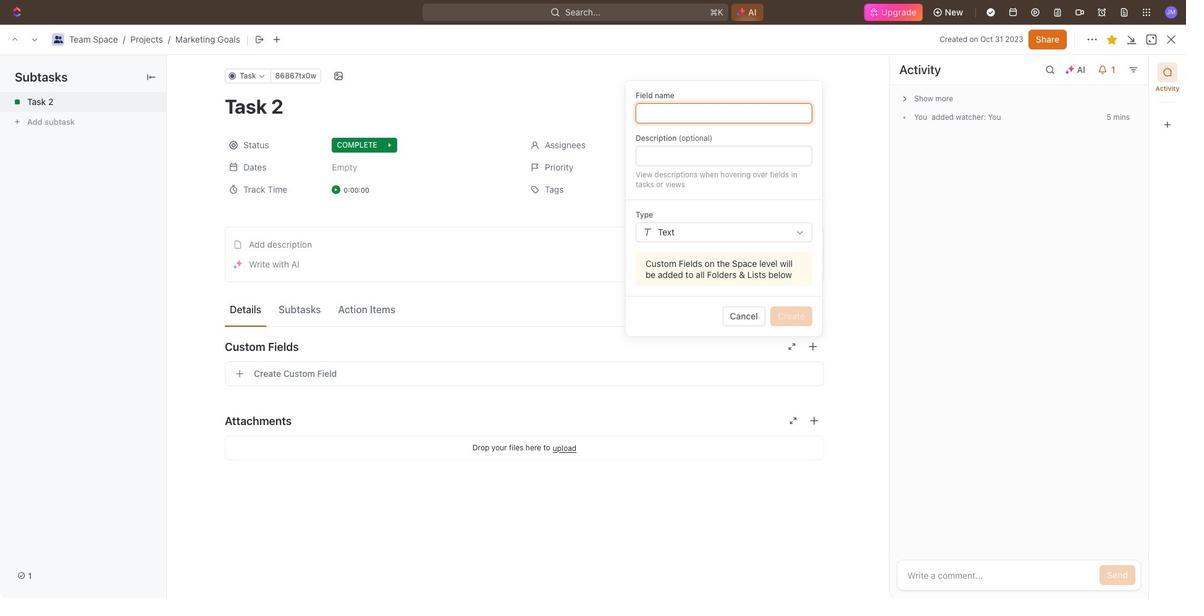 Task type: locate. For each thing, give the bounding box(es) containing it.
tree
[[5, 353, 145, 583]]

None text field
[[636, 146, 813, 166]]

sidebar navigation
[[0, 53, 158, 598]]

Enter name... text field
[[636, 103, 813, 124]]

task sidebar navigation tab list
[[1154, 62, 1181, 135]]

Edit task name text field
[[225, 95, 824, 118]]

tree inside sidebar navigation
[[5, 353, 145, 583]]



Task type: vqa. For each thing, say whether or not it's contained in the screenshot.
Create Space
no



Task type: describe. For each thing, give the bounding box(es) containing it.
task sidebar content section
[[889, 55, 1149, 598]]

user group image
[[53, 36, 63, 43]]



